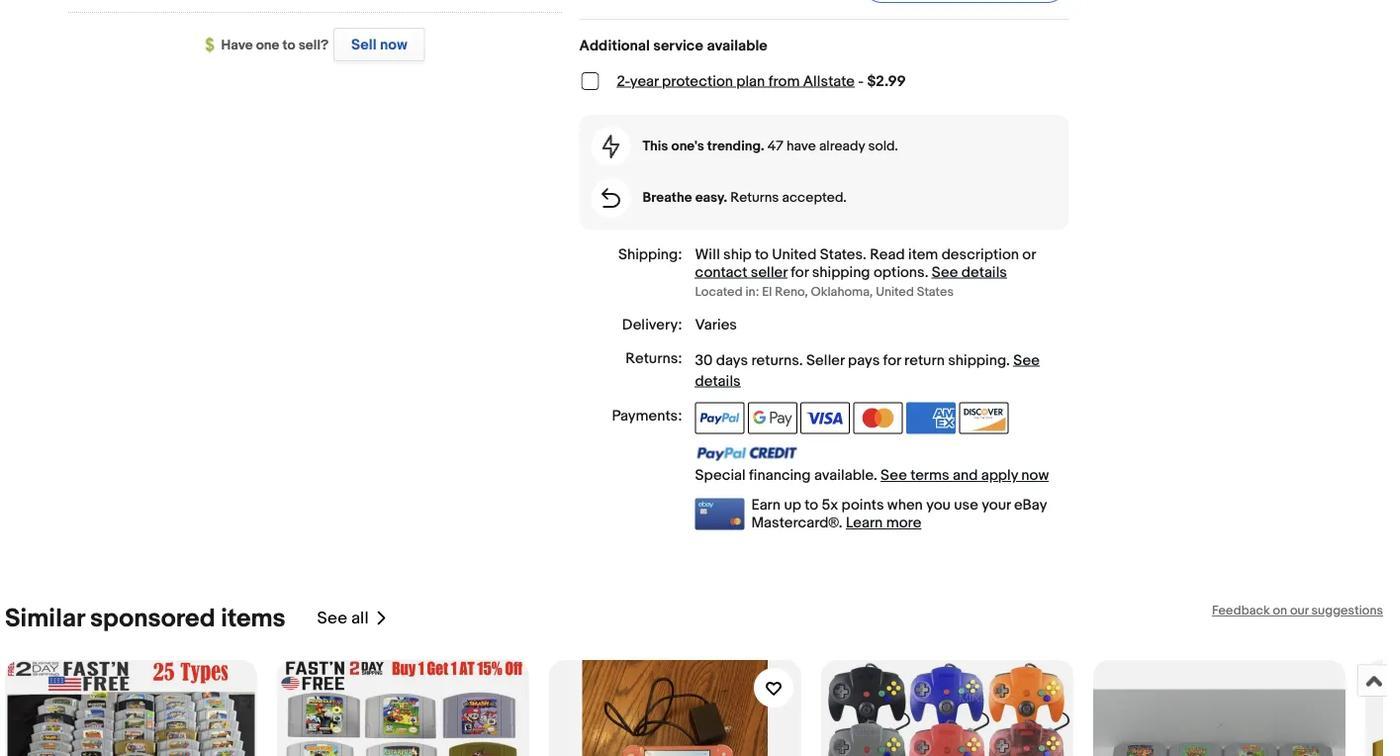Task type: vqa. For each thing, say whether or not it's contained in the screenshot.
SEE within the will ship to united states. read item description or contact seller for shipping options . see details located in: el reno, oklahoma, united states
yes



Task type: locate. For each thing, give the bounding box(es) containing it.
and
[[953, 467, 978, 485]]

contact seller link
[[695, 263, 788, 281]]

see details link up the master card image
[[695, 351, 1040, 390]]

1 horizontal spatial for
[[883, 351, 901, 369]]

details
[[962, 263, 1008, 281], [695, 372, 741, 390]]

0 horizontal spatial to
[[283, 37, 295, 53]]

to right ship
[[755, 245, 769, 263]]

easy.
[[695, 190, 728, 206]]

suggestions
[[1312, 603, 1384, 619]]

financing
[[749, 467, 811, 485]]

to inside earn up to 5x points when you use your ebay mastercard®.
[[805, 496, 819, 514]]

united up reno,
[[772, 245, 817, 263]]

now
[[380, 36, 407, 53], [1022, 467, 1049, 485]]

$2.99
[[867, 72, 906, 90]]

with details__icon image
[[602, 135, 620, 158], [602, 188, 621, 208]]

to right one
[[283, 37, 295, 53]]

.
[[925, 263, 929, 281], [800, 351, 803, 369], [1007, 351, 1010, 369]]

with details__icon image left the breathe
[[602, 188, 621, 208]]

see all link
[[317, 603, 389, 634]]

on
[[1273, 603, 1288, 619]]

item
[[909, 245, 939, 263]]

1 vertical spatial with details__icon image
[[602, 188, 621, 208]]

for up reno,
[[791, 263, 809, 281]]

See all text field
[[317, 608, 369, 629]]

0 vertical spatial now
[[380, 36, 407, 53]]

2 with details__icon image from the top
[[602, 188, 621, 208]]

details down 30
[[695, 372, 741, 390]]

1 horizontal spatial united
[[876, 285, 914, 300]]

0 vertical spatial for
[[791, 263, 809, 281]]

days
[[716, 351, 748, 369]]

to
[[283, 37, 295, 53], [755, 245, 769, 263], [805, 496, 819, 514]]

apply
[[982, 467, 1018, 485]]

will ship to united states. read item description or contact seller for shipping options . see details located in: el reno, oklahoma, united states
[[695, 245, 1036, 300]]

0 horizontal spatial .
[[800, 351, 803, 369]]

2 vertical spatial to
[[805, 496, 819, 514]]

paypal image
[[695, 402, 745, 434]]

1 horizontal spatial details
[[962, 263, 1008, 281]]

now up ebay
[[1022, 467, 1049, 485]]

when
[[888, 496, 923, 514]]

plan
[[737, 72, 765, 90]]

additional service available
[[580, 37, 768, 54]]

for
[[791, 263, 809, 281], [883, 351, 901, 369]]

sponsored
[[90, 603, 215, 634]]

seller
[[751, 263, 788, 281]]

0 vertical spatial shipping
[[812, 263, 871, 281]]

to inside will ship to united states. read item description or contact seller for shipping options . see details located in: el reno, oklahoma, united states
[[755, 245, 769, 263]]

0 vertical spatial to
[[283, 37, 295, 53]]

dollar sign image
[[205, 37, 221, 53]]

special financing available. see terms and apply now
[[695, 467, 1049, 485]]

1 vertical spatial details
[[695, 372, 741, 390]]

see details link for seller pays for return shipping
[[695, 351, 1040, 390]]

see details link up states
[[932, 263, 1008, 281]]

united
[[772, 245, 817, 263], [876, 285, 914, 300]]

contact
[[695, 263, 748, 281]]

2 horizontal spatial to
[[805, 496, 819, 514]]

see inside see details
[[1014, 351, 1040, 369]]

0 horizontal spatial now
[[380, 36, 407, 53]]

see details link
[[932, 263, 1008, 281], [695, 351, 1040, 390]]

service
[[653, 37, 704, 54]]

year
[[630, 72, 659, 90]]

visa image
[[801, 402, 850, 434]]

see
[[932, 263, 959, 281], [1014, 351, 1040, 369], [881, 467, 907, 485], [317, 608, 348, 629]]

see details
[[695, 351, 1040, 390]]

feedback on our suggestions
[[1212, 603, 1384, 619]]

1 vertical spatial now
[[1022, 467, 1049, 485]]

0 horizontal spatial shipping
[[812, 263, 871, 281]]

see all
[[317, 608, 369, 629]]

. inside will ship to united states. read item description or contact seller for shipping options . see details located in: el reno, oklahoma, united states
[[925, 263, 929, 281]]

points
[[842, 496, 884, 514]]

for right pays in the right of the page
[[883, 351, 901, 369]]

shipping:
[[619, 245, 682, 263]]

. up states
[[925, 263, 929, 281]]

breathe easy. returns accepted.
[[643, 190, 847, 206]]

0 vertical spatial united
[[772, 245, 817, 263]]

trending.
[[707, 138, 765, 155]]

0 vertical spatial details
[[962, 263, 1008, 281]]

google pay image
[[748, 402, 798, 434]]

this
[[643, 138, 669, 155]]

feedback
[[1212, 603, 1270, 619]]

details left or
[[962, 263, 1008, 281]]

1 vertical spatial to
[[755, 245, 769, 263]]

1 vertical spatial see details link
[[695, 351, 1040, 390]]

main content
[[580, 0, 1069, 532]]

payments:
[[612, 407, 682, 425]]

one
[[256, 37, 280, 53]]

with details__icon image for this
[[602, 135, 620, 158]]

1 with details__icon image from the top
[[602, 135, 620, 158]]

varies
[[695, 316, 737, 334]]

1 vertical spatial shipping
[[948, 351, 1007, 369]]

0 horizontal spatial united
[[772, 245, 817, 263]]

have
[[787, 138, 816, 155]]

with details__icon image left this
[[602, 135, 620, 158]]

description
[[942, 245, 1019, 263]]

0 horizontal spatial for
[[791, 263, 809, 281]]

shipping
[[812, 263, 871, 281], [948, 351, 1007, 369]]

1 horizontal spatial to
[[755, 245, 769, 263]]

have one to sell?
[[221, 37, 329, 53]]

1 vertical spatial united
[[876, 285, 914, 300]]

learn more
[[846, 514, 922, 532]]

pays
[[848, 351, 880, 369]]

main content containing additional service available
[[580, 0, 1069, 532]]

0 vertical spatial see details link
[[932, 263, 1008, 281]]

to left 5x
[[805, 496, 819, 514]]

0 horizontal spatial details
[[695, 372, 741, 390]]

-
[[858, 72, 864, 90]]

american express image
[[907, 402, 956, 434]]

sell?
[[299, 37, 329, 53]]

now right sell
[[380, 36, 407, 53]]

. up discover image
[[1007, 351, 1010, 369]]

1 horizontal spatial .
[[925, 263, 929, 281]]

shipping right return
[[948, 351, 1007, 369]]

read
[[870, 245, 905, 263]]

protection
[[662, 72, 733, 90]]

0 vertical spatial with details__icon image
[[602, 135, 620, 158]]

shipping up "oklahoma,"
[[812, 263, 871, 281]]

united down options
[[876, 285, 914, 300]]

to for one
[[283, 37, 295, 53]]

mastercard®.
[[752, 514, 843, 532]]

oklahoma,
[[811, 285, 873, 300]]

. left "seller"
[[800, 351, 803, 369]]

similar
[[5, 603, 84, 634]]

to for ship
[[755, 245, 769, 263]]

47
[[768, 138, 784, 155]]

see details link for for shipping options
[[932, 263, 1008, 281]]



Task type: describe. For each thing, give the bounding box(es) containing it.
items
[[221, 603, 286, 634]]

sold.
[[868, 138, 899, 155]]

returns:
[[626, 350, 682, 368]]

all
[[351, 608, 369, 629]]

up
[[784, 496, 802, 514]]

earn up to 5x points when you use your ebay mastercard®.
[[752, 496, 1047, 532]]

you
[[927, 496, 951, 514]]

already
[[819, 138, 865, 155]]

1 vertical spatial for
[[883, 351, 901, 369]]

learn more link
[[846, 514, 922, 532]]

reno,
[[775, 285, 808, 300]]

accepted.
[[782, 190, 847, 206]]

1 horizontal spatial shipping
[[948, 351, 1007, 369]]

el
[[762, 285, 772, 300]]

sell
[[351, 36, 377, 53]]

earn
[[752, 496, 781, 514]]

details inside will ship to united states. read item description or contact seller for shipping options . see details located in: el reno, oklahoma, united states
[[962, 263, 1008, 281]]

with details__icon image for breathe
[[602, 188, 621, 208]]

additional
[[580, 37, 650, 54]]

2-
[[617, 72, 630, 90]]

located
[[695, 285, 743, 300]]

options
[[874, 263, 925, 281]]

details inside see details
[[695, 372, 741, 390]]

learn
[[846, 514, 883, 532]]

ebay mastercard image
[[695, 498, 745, 530]]

1 horizontal spatial now
[[1022, 467, 1049, 485]]

allstate
[[803, 72, 855, 90]]

use
[[954, 496, 979, 514]]

2 horizontal spatial .
[[1007, 351, 1010, 369]]

available
[[707, 37, 768, 54]]

this one's trending. 47 have already sold.
[[643, 138, 899, 155]]

in:
[[746, 285, 759, 300]]

available.
[[814, 467, 878, 485]]

your
[[982, 496, 1011, 514]]

have
[[221, 37, 253, 53]]

or
[[1023, 245, 1036, 263]]

return
[[905, 351, 945, 369]]

similar sponsored items
[[5, 603, 286, 634]]

shipping inside will ship to united states. read item description or contact seller for shipping options . see details located in: el reno, oklahoma, united states
[[812, 263, 871, 281]]

from
[[769, 72, 800, 90]]

30 days returns . seller pays for return shipping .
[[695, 351, 1014, 369]]

see inside will ship to united states. read item description or contact seller for shipping options . see details located in: el reno, oklahoma, united states
[[932, 263, 959, 281]]

2-year protection plan from allstate - $2.99
[[617, 72, 906, 90]]

to for up
[[805, 496, 819, 514]]

for inside will ship to united states. read item description or contact seller for shipping options . see details located in: el reno, oklahoma, united states
[[791, 263, 809, 281]]

discover image
[[959, 402, 1009, 434]]

will
[[695, 245, 720, 263]]

returns
[[731, 190, 779, 206]]

feedback on our suggestions link
[[1212, 603, 1384, 619]]

5x
[[822, 496, 839, 514]]

master card image
[[854, 402, 903, 434]]

returns
[[752, 351, 800, 369]]

sell now
[[351, 36, 407, 53]]

sell now link
[[329, 28, 425, 61]]

delivery:
[[622, 316, 682, 334]]

30
[[695, 351, 713, 369]]

our
[[1291, 603, 1309, 619]]

special
[[695, 467, 746, 485]]

more
[[887, 514, 922, 532]]

seller
[[807, 351, 845, 369]]

one's
[[672, 138, 704, 155]]

ebay
[[1014, 496, 1047, 514]]

states.
[[820, 245, 867, 263]]

ship
[[724, 245, 752, 263]]

breathe
[[643, 190, 692, 206]]

terms
[[911, 467, 950, 485]]

paypal credit image
[[695, 446, 798, 461]]

see terms and apply now link
[[881, 467, 1049, 485]]

states
[[917, 285, 954, 300]]



